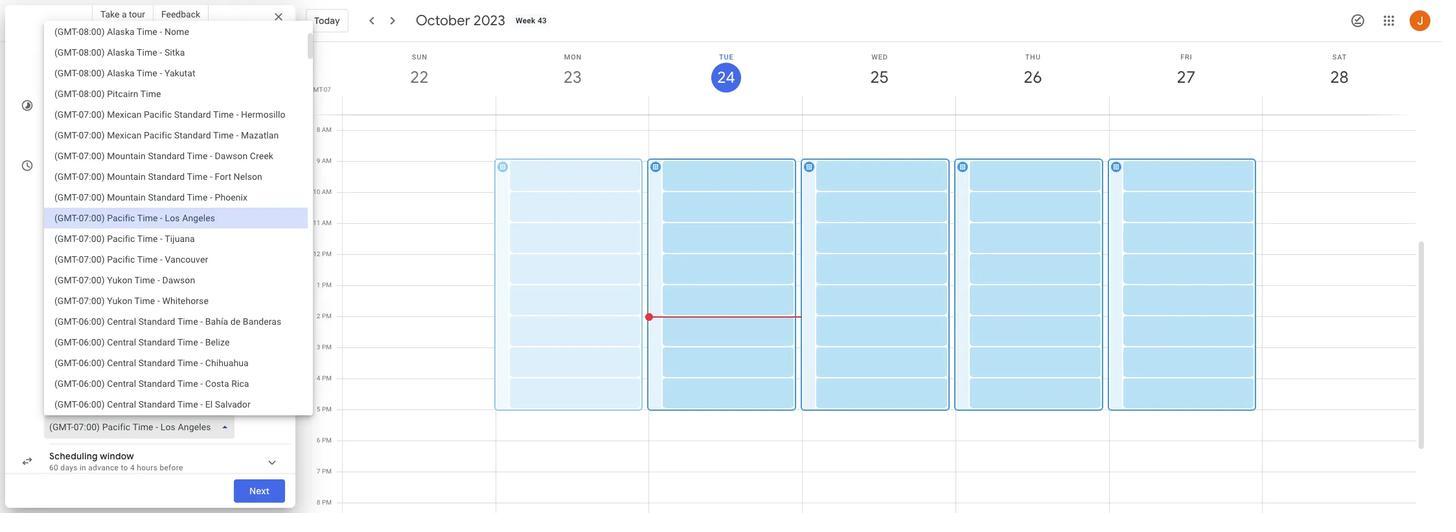 Task type: describe. For each thing, give the bounding box(es) containing it.
mon for mon 23
[[564, 53, 582, 62]]

long
[[68, 108, 84, 117]]

2
[[317, 313, 320, 320]]

learn
[[243, 168, 264, 177]]

thursday, october 26 element
[[1018, 63, 1048, 93]]

duration
[[109, 95, 146, 106]]

4 inside scheduling window 60 days in advance to 4 hours before
[[130, 464, 135, 473]]

5
[[317, 406, 320, 413]]

tue 24
[[717, 53, 734, 88]]

26 column header
[[956, 42, 1110, 115]]

1 horizontal spatial 4
[[317, 375, 320, 382]]

(gmt minus 07:00)pacific time - tijuana option
[[44, 229, 308, 249]]

availability
[[86, 155, 133, 167]]

43
[[538, 16, 547, 25]]

am for 9 am
[[322, 157, 332, 165]]

24 column header
[[649, 42, 803, 115]]

should
[[86, 108, 110, 117]]

before
[[160, 464, 183, 473]]

thu for thu
[[49, 342, 65, 353]]

gmt-
[[309, 86, 324, 93]]

sat for sat 28
[[1333, 53, 1347, 62]]

take a tour button
[[92, 4, 154, 25]]

for
[[176, 168, 187, 177]]

8 for 8 pm
[[317, 500, 320, 507]]

to
[[121, 464, 128, 473]]

thu for thu 26
[[1026, 53, 1041, 62]]

25 column header
[[802, 42, 956, 115]]

10
[[313, 189, 320, 196]]

gmt-07
[[309, 86, 331, 93]]

(gmt minus 07:00)mountain standard time - dawson creek option
[[44, 146, 308, 167]]

thu 26
[[1023, 53, 1042, 88]]

october
[[416, 12, 470, 30]]

am for 8 am
[[322, 126, 332, 133]]

monday, october 23 element
[[558, 63, 588, 93]]

(gmt minus 08:00)alaska time - yakutat option
[[44, 63, 308, 84]]

– for thu
[[144, 342, 150, 353]]

(gmt minus 08:00)alaska time - metlakatla option
[[44, 1, 308, 21]]

advance
[[88, 464, 119, 473]]

(gmt minus 06:00)central standard time - belize option
[[44, 332, 308, 353]]

appointment
[[49, 95, 107, 106]]

sat 28
[[1330, 53, 1348, 88]]

(gmt minus 07:00)mountain standard time - fort nelson option
[[44, 167, 308, 187]]

1
[[317, 282, 320, 289]]

60
[[49, 464, 58, 473]]

mon 23
[[563, 53, 582, 88]]

wednesday, october 25 element
[[865, 63, 895, 93]]

friday, october 27 element
[[1172, 63, 1201, 93]]

tour
[[129, 9, 145, 19]]

10 am
[[313, 189, 332, 196]]

more
[[49, 178, 68, 187]]

wed for wed 25
[[872, 53, 888, 62]]

am for 11 am
[[322, 220, 332, 227]]

appointment duration how long should each appointment last?
[[49, 95, 197, 117]]

learn more
[[49, 168, 264, 187]]

in
[[80, 464, 86, 473]]

23
[[563, 67, 581, 88]]

28
[[1330, 67, 1348, 88]]

pm for 1 pm
[[322, 282, 332, 289]]

fri 27
[[1176, 53, 1195, 88]]

bookable appointment schedule
[[49, 34, 188, 43]]

8 pm
[[317, 500, 332, 507]]

(gmt minus 06:00)central standard time - el salvador option
[[44, 395, 308, 415]]

schedule
[[149, 34, 188, 43]]

sun for sun
[[49, 229, 65, 240]]

(gmt minus 07:00)mountain standard time - phoenix option
[[44, 187, 308, 208]]

pm for 7 pm
[[322, 469, 332, 476]]

9
[[317, 157, 320, 165]]

am for 10 am
[[322, 189, 332, 196]]

hours
[[137, 464, 158, 473]]

Add title text field
[[49, 52, 280, 71]]

feedback button
[[154, 4, 209, 25]]

12 pm
[[313, 251, 332, 258]]

pm for 4 pm
[[322, 375, 332, 382]]

appointments.
[[189, 168, 241, 177]]

6 pm
[[317, 437, 332, 445]]

– for tue
[[144, 285, 150, 295]]

2 pm
[[317, 313, 332, 320]]

fri for fri
[[49, 371, 59, 381]]

(gmt minus 07:00)mexican pacific standard time - hermosillo option
[[44, 104, 308, 125]]

today
[[314, 15, 340, 27]]

each
[[112, 108, 130, 117]]

unavailable for sun
[[89, 229, 136, 240]]

saturday, october 28 element
[[1325, 63, 1355, 93]]

when
[[63, 168, 83, 177]]

unavailable for sat
[[89, 398, 136, 408]]

available
[[142, 168, 174, 177]]



Task type: locate. For each thing, give the bounding box(es) containing it.
– down (gmt minus 07:00)yukon time - whitehorse option
[[144, 314, 150, 324]]

0 vertical spatial unavailable
[[89, 229, 136, 240]]

0 vertical spatial sat
[[1333, 53, 1347, 62]]

am
[[322, 126, 332, 133], [322, 157, 332, 165], [322, 189, 332, 196], [322, 220, 332, 227]]

tuesday, october 24, today element
[[711, 63, 741, 93]]

pm for 2 pm
[[322, 313, 332, 320]]

0 horizontal spatial mon
[[49, 257, 67, 267]]

7 pm
[[317, 469, 332, 476]]

wed
[[872, 53, 888, 62], [49, 314, 67, 324]]

appointment
[[92, 34, 147, 43]]

(gmt minus 06:00)central standard time - bahía de banderas option
[[44, 312, 308, 332]]

thu inside thu 26
[[1026, 53, 1041, 62]]

bookable
[[49, 34, 89, 43]]

3
[[317, 344, 320, 351]]

days
[[60, 464, 78, 473]]

feedback
[[161, 9, 200, 19]]

1 vertical spatial sun
[[49, 229, 65, 240]]

tue for tue
[[49, 285, 64, 295]]

take
[[100, 9, 120, 19]]

pm for 6 pm
[[322, 437, 332, 445]]

6
[[317, 437, 320, 445]]

2 am from the top
[[322, 157, 332, 165]]

pm down 7 pm
[[322, 500, 332, 507]]

11
[[313, 220, 320, 227]]

9 pm from the top
[[322, 500, 332, 507]]

26
[[1023, 67, 1042, 88]]

0 horizontal spatial wed
[[49, 314, 67, 324]]

25
[[870, 67, 888, 88]]

unavailable
[[89, 229, 136, 240], [89, 398, 136, 408]]

7
[[317, 469, 320, 476]]

last?
[[180, 108, 197, 117]]

3 pm
[[317, 344, 332, 351]]

am right "11"
[[322, 220, 332, 227]]

pm for 5 pm
[[322, 406, 332, 413]]

scheduling
[[49, 451, 98, 463]]

0 horizontal spatial fri
[[49, 371, 59, 381]]

a
[[122, 9, 127, 19]]

window
[[100, 451, 134, 463]]

27
[[1176, 67, 1195, 88]]

8 up '9'
[[317, 126, 320, 133]]

0 vertical spatial 4
[[317, 375, 320, 382]]

how
[[49, 108, 66, 117]]

fri inside fri 27
[[1181, 53, 1193, 62]]

0 vertical spatial 8
[[317, 126, 320, 133]]

general availability
[[49, 155, 133, 167]]

next
[[249, 486, 270, 498]]

appointment
[[132, 108, 178, 117]]

– up "(gmt minus 07:00)yukon time - dawson" option
[[144, 257, 150, 267]]

next button
[[234, 476, 285, 507]]

unavailable down regularly
[[89, 229, 136, 240]]

1 horizontal spatial tue
[[719, 53, 734, 62]]

0 vertical spatial fri
[[1181, 53, 1193, 62]]

(gmt minus 06:00)central standard time - guatemala option
[[44, 415, 308, 436]]

8
[[317, 126, 320, 133], [317, 500, 320, 507]]

1 horizontal spatial wed
[[872, 53, 888, 62]]

6 pm from the top
[[322, 406, 332, 413]]

0 horizontal spatial tue
[[49, 285, 64, 295]]

am up 9 am
[[322, 126, 332, 133]]

(gmt minus 07:00)pacific time - vancouver option
[[44, 249, 308, 270]]

(gmt minus 08:00)alaska time - nome option
[[44, 21, 308, 42]]

4 down 3 in the left of the page
[[317, 375, 320, 382]]

5 pm from the top
[[322, 375, 332, 382]]

0 horizontal spatial sat
[[49, 398, 63, 408]]

8 for 8 am
[[317, 126, 320, 133]]

– for wed
[[144, 314, 150, 324]]

week
[[516, 16, 536, 25]]

sun up 22
[[412, 53, 428, 62]]

sat up the 28
[[1333, 53, 1347, 62]]

you're
[[85, 168, 106, 177]]

3 – from the top
[[144, 314, 150, 324]]

(gmt minus 07:00)yukon time - dawson option
[[44, 270, 308, 291]]

0 vertical spatial tue
[[719, 53, 734, 62]]

sat for sat
[[49, 398, 63, 408]]

1 am from the top
[[322, 126, 332, 133]]

sun down more
[[49, 229, 65, 240]]

learn more link
[[49, 168, 264, 187]]

am right '9'
[[322, 157, 332, 165]]

pm for 3 pm
[[322, 344, 332, 351]]

11 am
[[313, 220, 332, 227]]

1 unavailable from the top
[[89, 229, 136, 240]]

fri
[[1181, 53, 1193, 62], [49, 371, 59, 381]]

thu
[[1026, 53, 1041, 62], [49, 342, 65, 353]]

4 am from the top
[[322, 220, 332, 227]]

0 vertical spatial mon
[[564, 53, 582, 62]]

1 horizontal spatial sun
[[412, 53, 428, 62]]

(gmt minus 07:00)yukon time - whitehorse option
[[44, 291, 308, 312]]

1 vertical spatial fri
[[49, 371, 59, 381]]

07
[[324, 86, 331, 93]]

today button
[[306, 5, 348, 36]]

pm
[[322, 251, 332, 258], [322, 282, 332, 289], [322, 313, 332, 320], [322, 344, 332, 351], [322, 375, 332, 382], [322, 406, 332, 413], [322, 437, 332, 445], [322, 469, 332, 476], [322, 500, 332, 507]]

wed for wed
[[49, 314, 67, 324]]

unavailable up window
[[89, 398, 136, 408]]

0 vertical spatial sun
[[412, 53, 428, 62]]

22
[[409, 67, 428, 88]]

pm right 7
[[322, 469, 332, 476]]

pm right 6
[[322, 437, 332, 445]]

pm right 5
[[322, 406, 332, 413]]

0 vertical spatial wed
[[872, 53, 888, 62]]

week 43
[[516, 16, 547, 25]]

– up (gmt minus 06:00)central standard time - el salvador option
[[144, 371, 150, 381]]

pm for 8 pm
[[322, 500, 332, 507]]

grid containing 22
[[301, 42, 1427, 514]]

2 pm from the top
[[322, 282, 332, 289]]

mon for mon
[[49, 257, 67, 267]]

2 unavailable from the top
[[89, 398, 136, 408]]

set when you're regularly available for appointments.
[[49, 168, 241, 177]]

4 right to
[[130, 464, 135, 473]]

1 vertical spatial thu
[[49, 342, 65, 353]]

sun 22
[[409, 53, 428, 88]]

scheduling window 60 days in advance to 4 hours before
[[49, 451, 183, 473]]

pm up the 5 pm
[[322, 375, 332, 382]]

7 pm from the top
[[322, 437, 332, 445]]

pm right "1"
[[322, 282, 332, 289]]

5 – from the top
[[144, 371, 150, 381]]

general
[[49, 155, 84, 167]]

4 – from the top
[[144, 342, 150, 353]]

5 pm
[[317, 406, 332, 413]]

28 column header
[[1263, 42, 1417, 115]]

grid
[[301, 42, 1427, 514]]

1 vertical spatial 8
[[317, 500, 320, 507]]

– up (gmt minus 06:00)central standard time - chihuahua option
[[144, 342, 150, 353]]

9 am
[[317, 157, 332, 165]]

mon inside mon 23
[[564, 53, 582, 62]]

pm right 3 in the left of the page
[[322, 344, 332, 351]]

(gmt minus 06:00)central standard time - chihuahua option
[[44, 353, 308, 374]]

sunday, october 22 element
[[405, 63, 434, 93]]

wed inside wed 25
[[872, 53, 888, 62]]

take a tour
[[100, 9, 145, 19]]

4 pm from the top
[[322, 344, 332, 351]]

4
[[317, 375, 320, 382], [130, 464, 135, 473]]

mon
[[564, 53, 582, 62], [49, 257, 67, 267]]

tue for tue 24
[[719, 53, 734, 62]]

4 pm
[[317, 375, 332, 382]]

sat inside sat 28
[[1333, 53, 1347, 62]]

1 horizontal spatial thu
[[1026, 53, 1041, 62]]

sun
[[412, 53, 428, 62], [49, 229, 65, 240]]

(gmt minus 08:00)alaska time - sitka option
[[44, 42, 308, 63]]

– for mon
[[144, 257, 150, 267]]

pm for 12 pm
[[322, 251, 332, 258]]

1 vertical spatial 4
[[130, 464, 135, 473]]

1 pm from the top
[[322, 251, 332, 258]]

1 vertical spatial tue
[[49, 285, 64, 295]]

(gmt minus 08:00)pitcairn time option
[[44, 84, 308, 104]]

regularly
[[108, 168, 140, 177]]

wed 25
[[870, 53, 888, 88]]

tue inside tue 24
[[719, 53, 734, 62]]

1 vertical spatial wed
[[49, 314, 67, 324]]

sat up scheduling
[[49, 398, 63, 408]]

(gmt minus 07:00)pacific time - los angeles option
[[44, 208, 308, 229]]

0 vertical spatial thu
[[1026, 53, 1041, 62]]

1 8 from the top
[[317, 126, 320, 133]]

23 column header
[[496, 42, 650, 115]]

1 horizontal spatial fri
[[1181, 53, 1193, 62]]

1 vertical spatial mon
[[49, 257, 67, 267]]

sat
[[1333, 53, 1347, 62], [49, 398, 63, 408]]

(gmt minus 06:00)central standard time - costa rica option
[[44, 374, 308, 395]]

0 horizontal spatial thu
[[49, 342, 65, 353]]

1 – from the top
[[144, 257, 150, 267]]

12
[[313, 251, 320, 258]]

– down (gmt minus 07:00)pacific time - vancouver option
[[144, 285, 150, 295]]

None field
[[44, 416, 240, 439]]

3 pm from the top
[[322, 313, 332, 320]]

8 pm from the top
[[322, 469, 332, 476]]

–
[[144, 257, 150, 267], [144, 285, 150, 295], [144, 314, 150, 324], [144, 342, 150, 353], [144, 371, 150, 381]]

set
[[49, 168, 61, 177]]

8 down 7
[[317, 500, 320, 507]]

2023
[[474, 12, 505, 30]]

fri for fri 27
[[1181, 53, 1193, 62]]

1 pm
[[317, 282, 332, 289]]

october 2023
[[416, 12, 505, 30]]

sun inside sun 22
[[412, 53, 428, 62]]

3 am from the top
[[322, 189, 332, 196]]

1 vertical spatial unavailable
[[89, 398, 136, 408]]

pm right 2
[[322, 313, 332, 320]]

22 column header
[[342, 42, 496, 115]]

1 horizontal spatial sat
[[1333, 53, 1347, 62]]

0 horizontal spatial sun
[[49, 229, 65, 240]]

sun for sun 22
[[412, 53, 428, 62]]

1 vertical spatial sat
[[49, 398, 63, 408]]

0 horizontal spatial 4
[[130, 464, 135, 473]]

2 8 from the top
[[317, 500, 320, 507]]

1 horizontal spatial mon
[[564, 53, 582, 62]]

– for fri
[[144, 371, 150, 381]]

2 – from the top
[[144, 285, 150, 295]]

24
[[717, 67, 734, 88]]

27 column header
[[1109, 42, 1263, 115]]

am right 10
[[322, 189, 332, 196]]

pm right 12
[[322, 251, 332, 258]]

(gmt minus 07:00)mexican pacific standard time - mazatlan option
[[44, 125, 308, 146]]

8 am
[[317, 126, 332, 133]]

tue
[[719, 53, 734, 62], [49, 285, 64, 295]]



Task type: vqa. For each thing, say whether or not it's contained in the screenshot.


